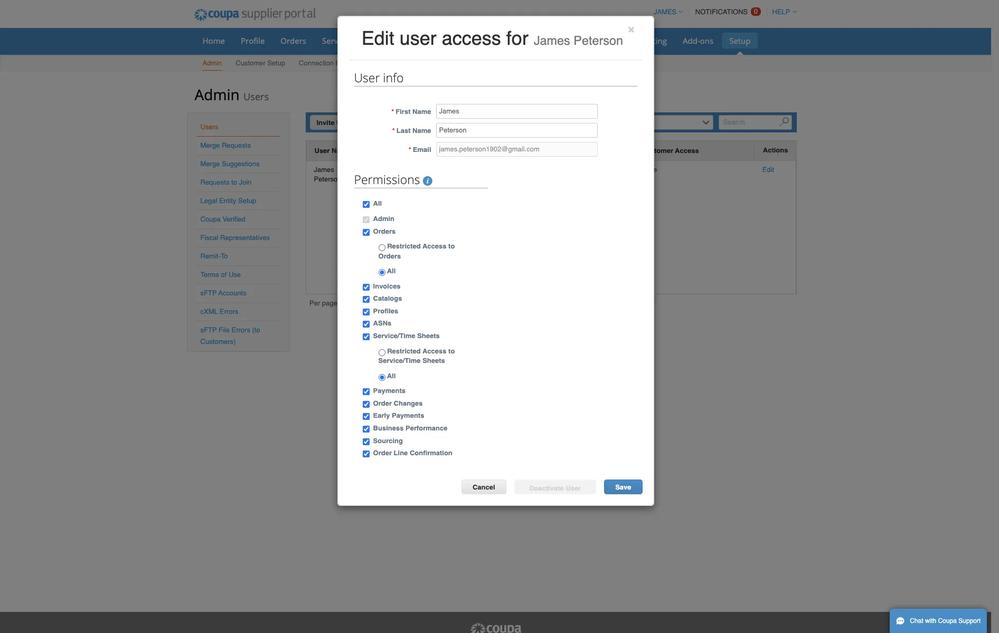 Task type: locate. For each thing, give the bounding box(es) containing it.
fiscal representatives link
[[200, 234, 270, 242]]

sheets up changes
[[423, 357, 445, 365]]

merge down users link
[[200, 142, 220, 149]]

performance left "×" button on the right top
[[571, 35, 619, 46]]

orders up restricted access to orders
[[373, 227, 396, 235]]

1 vertical spatial restricted
[[387, 347, 421, 355]]

requests up 'legal'
[[200, 179, 229, 186]]

suggestions
[[222, 160, 260, 168]]

cancel button
[[462, 480, 506, 495]]

1 vertical spatial *
[[392, 127, 395, 135]]

1 horizontal spatial users
[[243, 90, 269, 103]]

0 vertical spatial *
[[391, 108, 394, 116]]

add-ons link
[[676, 33, 720, 49]]

setup down orders link
[[267, 59, 285, 67]]

early payments
[[373, 412, 424, 420]]

sourcing link
[[628, 33, 674, 49]]

* left last
[[392, 127, 395, 135]]

business
[[536, 35, 569, 46], [373, 425, 404, 433]]

all up order changes
[[385, 372, 396, 380]]

sheets up restricted access to service/time sheets
[[417, 332, 440, 340]]

0 vertical spatial service/time sheets
[[322, 35, 396, 46]]

access for restricted access to service/time sheets
[[423, 347, 446, 355]]

1 horizontal spatial coupa
[[938, 618, 957, 625]]

per page
[[309, 299, 337, 307]]

customer
[[236, 59, 265, 67], [641, 147, 673, 155]]

user for user info
[[354, 69, 380, 86]]

2 vertical spatial sheets
[[423, 357, 445, 365]]

1 vertical spatial service/time
[[373, 332, 415, 340]]

sheets left user
[[372, 35, 396, 46]]

0 vertical spatial to
[[231, 179, 237, 186]]

merge suggestions
[[200, 160, 260, 168]]

performance up confirmation
[[406, 425, 448, 433]]

1 vertical spatial setup
[[267, 59, 285, 67]]

2 merge from the top
[[200, 160, 220, 168]]

1 horizontal spatial setup
[[267, 59, 285, 67]]

* left first
[[391, 108, 394, 116]]

customer inside customer setup link
[[236, 59, 265, 67]]

permissions button
[[525, 145, 566, 156]]

2 horizontal spatial setup
[[729, 35, 751, 46]]

permissions down * email
[[354, 171, 423, 188]]

1 horizontal spatial invoices
[[443, 35, 473, 46]]

user
[[354, 69, 380, 86], [336, 119, 352, 127], [314, 147, 330, 155]]

asn
[[412, 35, 427, 46]]

line
[[394, 449, 408, 457]]

service/time inside restricted access to service/time sheets
[[378, 357, 421, 365]]

invoices
[[443, 35, 473, 46], [373, 282, 401, 290]]

2 vertical spatial all
[[385, 372, 396, 380]]

15 button
[[367, 299, 380, 310]]

to inside restricted access to service/time sheets
[[448, 347, 455, 355]]

to
[[231, 179, 237, 186], [448, 242, 455, 250], [448, 347, 455, 355]]

0 vertical spatial errors
[[220, 308, 238, 316]]

sftp
[[200, 289, 217, 297], [200, 326, 217, 334]]

1 vertical spatial access
[[423, 242, 446, 250]]

customer inside customer access button
[[641, 147, 673, 155]]

per
[[309, 299, 320, 307]]

service/time sheets up restricted access to service/time sheets
[[373, 332, 440, 340]]

admin up restricted access to orders
[[373, 215, 395, 223]]

0 vertical spatial admin
[[203, 59, 222, 67]]

permissions right the status
[[525, 147, 566, 155]]

None text field
[[436, 104, 598, 119], [436, 123, 598, 138], [436, 142, 598, 157], [436, 104, 598, 119], [436, 123, 598, 138], [436, 142, 598, 157]]

orders link
[[274, 33, 313, 49]]

james peterson
[[314, 166, 341, 183]]

admin link
[[202, 57, 223, 71]]

access inside restricted access to orders
[[423, 242, 446, 250]]

1 vertical spatial order
[[373, 449, 392, 457]]

business performance link
[[529, 33, 626, 49]]

2 vertical spatial admin
[[373, 215, 395, 223]]

1 horizontal spatial peterson
[[574, 34, 623, 48]]

0 horizontal spatial catalogs
[[373, 295, 402, 303]]

1 horizontal spatial business
[[536, 35, 569, 46]]

requests
[[336, 59, 365, 67], [222, 142, 251, 149], [200, 179, 229, 186]]

james down user name button
[[314, 166, 334, 174]]

admin down 'home'
[[203, 59, 222, 67]]

service/time
[[322, 35, 369, 46], [373, 332, 415, 340], [378, 357, 421, 365]]

peterson left ×
[[574, 34, 623, 48]]

user up james peterson
[[314, 147, 330, 155]]

name up james peterson
[[332, 147, 350, 155]]

1 vertical spatial user
[[336, 119, 352, 127]]

coupa supplier portal image
[[187, 2, 323, 28], [469, 623, 522, 634]]

2 vertical spatial orders
[[378, 252, 401, 260]]

2 vertical spatial *
[[409, 146, 411, 154]]

0 vertical spatial name
[[413, 108, 431, 116]]

customer for customer setup
[[236, 59, 265, 67]]

entity
[[219, 197, 236, 205]]

customer for customer access
[[641, 147, 673, 155]]

legal entity setup link
[[200, 197, 256, 205]]

business down early
[[373, 425, 404, 433]]

0 horizontal spatial setup
[[238, 197, 256, 205]]

1 horizontal spatial coupa supplier portal image
[[469, 623, 522, 634]]

service/time sheets up connection requests
[[322, 35, 396, 46]]

sftp file errors (to customers)
[[200, 326, 260, 346]]

1 horizontal spatial catalogs
[[489, 35, 520, 46]]

requests to join link
[[200, 179, 252, 186]]

use
[[229, 271, 241, 279]]

name right last
[[413, 127, 431, 135]]

0 vertical spatial business
[[536, 35, 569, 46]]

coupa verified link
[[200, 215, 245, 223]]

0 vertical spatial customer
[[236, 59, 265, 67]]

sftp up customers)
[[200, 326, 217, 334]]

access for restricted access to orders
[[423, 242, 446, 250]]

1 vertical spatial edit
[[763, 166, 774, 174]]

payments
[[373, 387, 406, 395], [392, 412, 424, 420]]

1 vertical spatial performance
[[406, 425, 448, 433]]

sourcing right ×
[[635, 35, 667, 46]]

access inside restricted access to service/time sheets
[[423, 347, 446, 355]]

0 horizontal spatial james
[[314, 166, 334, 174]]

1 sftp from the top
[[200, 289, 217, 297]]

asns
[[373, 320, 391, 328]]

* for * email
[[409, 146, 411, 154]]

None checkbox
[[363, 309, 369, 316], [363, 321, 369, 328], [363, 334, 369, 341], [363, 414, 369, 421], [363, 439, 369, 445], [363, 451, 369, 458], [363, 309, 369, 316], [363, 321, 369, 328], [363, 334, 369, 341], [363, 414, 369, 421], [363, 439, 369, 445], [363, 451, 369, 458]]

users inside admin users
[[243, 90, 269, 103]]

users up merge requests
[[200, 123, 218, 131]]

customer down 'profile' link
[[236, 59, 265, 67]]

merge
[[200, 142, 220, 149], [200, 160, 220, 168]]

setup right the ons
[[729, 35, 751, 46]]

requests for merge requests
[[222, 142, 251, 149]]

1 vertical spatial permissions
[[354, 171, 423, 188]]

sftp up "cxml"
[[200, 289, 217, 297]]

0 horizontal spatial business performance
[[373, 425, 448, 433]]

0 vertical spatial business performance
[[536, 35, 619, 46]]

cxml
[[200, 308, 218, 316]]

1 restricted from the top
[[387, 242, 421, 250]]

1 vertical spatial merge
[[200, 160, 220, 168]]

access inside button
[[675, 147, 699, 155]]

None radio
[[378, 269, 385, 276], [378, 349, 385, 356], [378, 269, 385, 276], [378, 349, 385, 356]]

*
[[391, 108, 394, 116], [392, 127, 395, 135], [409, 146, 411, 154]]

Search text field
[[719, 115, 792, 130]]

users down customer setup link
[[243, 90, 269, 103]]

0 vertical spatial merge
[[200, 142, 220, 149]]

payments up order changes
[[373, 387, 406, 395]]

catalogs up profiles
[[373, 295, 402, 303]]

1 vertical spatial name
[[413, 127, 431, 135]]

15
[[370, 300, 378, 308]]

1 vertical spatial peterson
[[314, 175, 341, 183]]

0 horizontal spatial edit
[[362, 27, 394, 49]]

restricted inside restricted access to service/time sheets
[[387, 347, 421, 355]]

user
[[400, 27, 437, 49]]

james right for
[[534, 34, 570, 48]]

customers)
[[200, 338, 236, 346]]

requests up suggestions
[[222, 142, 251, 149]]

0 horizontal spatial permissions
[[354, 171, 423, 188]]

sourcing up line
[[373, 437, 403, 445]]

2 restricted from the top
[[387, 347, 421, 355]]

0 vertical spatial order
[[373, 400, 392, 408]]

customer up none
[[641, 147, 673, 155]]

to
[[221, 252, 228, 260]]

errors left (to
[[232, 326, 250, 334]]

2 order from the top
[[373, 449, 392, 457]]

1 horizontal spatial edit
[[763, 166, 774, 174]]

1 vertical spatial service/time sheets
[[373, 332, 440, 340]]

edit down the search text box
[[763, 166, 774, 174]]

navigation containing per page
[[309, 299, 380, 311]]

* for * last name
[[392, 127, 395, 135]]

None radio
[[378, 245, 385, 251], [378, 374, 385, 381], [378, 245, 385, 251], [378, 374, 385, 381]]

0 vertical spatial users
[[243, 90, 269, 103]]

errors
[[220, 308, 238, 316], [232, 326, 250, 334]]

order up early
[[373, 400, 392, 408]]

1 vertical spatial all
[[385, 267, 396, 275]]

sftp accounts link
[[200, 289, 246, 297]]

coupa
[[200, 215, 221, 223], [938, 618, 957, 625]]

catalogs right invoices link
[[489, 35, 520, 46]]

profiles
[[373, 307, 398, 315]]

sftp inside sftp file errors (to customers)
[[200, 326, 217, 334]]

peterson down user name button
[[314, 175, 341, 183]]

user left info
[[354, 69, 380, 86]]

payments down changes
[[392, 412, 424, 420]]

restricted for service/time
[[387, 347, 421, 355]]

requests to join
[[200, 179, 252, 186]]

chat with coupa support
[[910, 618, 981, 625]]

customer access
[[641, 147, 699, 155]]

0 horizontal spatial performance
[[406, 425, 448, 433]]

0 horizontal spatial user
[[314, 147, 330, 155]]

user right invite
[[336, 119, 352, 127]]

peterson
[[574, 34, 623, 48], [314, 175, 341, 183]]

user for user name
[[314, 147, 330, 155]]

restricted access to service/time sheets
[[378, 347, 455, 365]]

sheets
[[372, 35, 396, 46], [417, 332, 440, 340], [423, 357, 445, 365]]

invite
[[317, 119, 335, 127]]

0 vertical spatial james
[[534, 34, 570, 48]]

1 vertical spatial users
[[200, 123, 218, 131]]

1 horizontal spatial permissions
[[525, 147, 566, 155]]

james inside james peterson
[[314, 166, 334, 174]]

to for restricted access to service/time sheets
[[448, 347, 455, 355]]

orders
[[281, 35, 306, 46], [373, 227, 396, 235], [378, 252, 401, 260]]

1 horizontal spatial user
[[336, 119, 352, 127]]

user inside button
[[314, 147, 330, 155]]

1 vertical spatial business
[[373, 425, 404, 433]]

email
[[413, 146, 431, 154]]

info image
[[423, 177, 433, 186]]

business right for
[[536, 35, 569, 46]]

confirmation
[[410, 449, 452, 457]]

coupa inside button
[[938, 618, 957, 625]]

james
[[534, 34, 570, 48], [314, 166, 334, 174]]

1 order from the top
[[373, 400, 392, 408]]

0 vertical spatial setup
[[729, 35, 751, 46]]

0 horizontal spatial coupa
[[200, 215, 221, 223]]

1 vertical spatial catalogs
[[373, 295, 402, 303]]

requests down the service/time sheets link
[[336, 59, 365, 67]]

restricted for orders
[[387, 242, 421, 250]]

order for order line confirmation
[[373, 449, 392, 457]]

orders up the connection
[[281, 35, 306, 46]]

chat
[[910, 618, 923, 625]]

0 vertical spatial coupa
[[200, 215, 221, 223]]

×
[[628, 23, 635, 35]]

catalogs link
[[482, 33, 527, 49]]

chat with coupa support button
[[890, 609, 987, 634]]

2 vertical spatial setup
[[238, 197, 256, 205]]

0 vertical spatial user
[[354, 69, 380, 86]]

1 vertical spatial to
[[448, 242, 455, 250]]

0 horizontal spatial users
[[200, 123, 218, 131]]

0 horizontal spatial coupa supplier portal image
[[187, 2, 323, 28]]

0 vertical spatial edit
[[362, 27, 394, 49]]

setup link
[[723, 33, 758, 49]]

1 vertical spatial sheets
[[417, 332, 440, 340]]

0 vertical spatial sftp
[[200, 289, 217, 297]]

* left email
[[409, 146, 411, 154]]

2 horizontal spatial user
[[354, 69, 380, 86]]

errors down accounts on the left top
[[220, 308, 238, 316]]

None checkbox
[[363, 201, 369, 208], [363, 217, 369, 223], [363, 229, 369, 236], [363, 284, 369, 291], [363, 296, 369, 303], [363, 389, 369, 396], [363, 401, 369, 408], [363, 426, 369, 433], [363, 201, 369, 208], [363, 217, 369, 223], [363, 229, 369, 236], [363, 284, 369, 291], [363, 296, 369, 303], [363, 389, 369, 396], [363, 401, 369, 408], [363, 426, 369, 433]]

service/time sheets
[[322, 35, 396, 46], [373, 332, 440, 340]]

0 vertical spatial sheets
[[372, 35, 396, 46]]

name for * last name
[[413, 127, 431, 135]]

admin users
[[195, 84, 269, 105]]

0 vertical spatial peterson
[[574, 34, 623, 48]]

0 vertical spatial catalogs
[[489, 35, 520, 46]]

navigation
[[309, 299, 380, 311]]

sourcing
[[635, 35, 667, 46], [373, 437, 403, 445]]

0 vertical spatial requests
[[336, 59, 365, 67]]

accounts
[[218, 289, 246, 297]]

admin down admin link
[[195, 84, 240, 105]]

2 vertical spatial access
[[423, 347, 446, 355]]

setup down join
[[238, 197, 256, 205]]

sftp for sftp file errors (to customers)
[[200, 326, 217, 334]]

1 vertical spatial sourcing
[[373, 437, 403, 445]]

errors inside sftp file errors (to customers)
[[232, 326, 250, 334]]

restricted
[[387, 242, 421, 250], [387, 347, 421, 355]]

invoices right asn
[[443, 35, 473, 46]]

merge for merge requests
[[200, 142, 220, 149]]

order left line
[[373, 449, 392, 457]]

service/time sheets inside the service/time sheets link
[[322, 35, 396, 46]]

home link
[[196, 33, 232, 49]]

2 vertical spatial requests
[[200, 179, 229, 186]]

orders up 15 button
[[378, 252, 401, 260]]

invite user link
[[310, 115, 359, 130]]

user name
[[314, 147, 350, 155]]

1 horizontal spatial performance
[[571, 35, 619, 46]]

coupa up the fiscal at the left top of the page
[[200, 215, 221, 223]]

1 vertical spatial errors
[[232, 326, 250, 334]]

to inside restricted access to orders
[[448, 242, 455, 250]]

requests inside 'link'
[[336, 59, 365, 67]]

merge down merge requests
[[200, 160, 220, 168]]

1 horizontal spatial sourcing
[[635, 35, 667, 46]]

all down restricted access to orders
[[385, 267, 396, 275]]

2 sftp from the top
[[200, 326, 217, 334]]

restricted inside restricted access to orders
[[387, 242, 421, 250]]

1 vertical spatial james
[[314, 166, 334, 174]]

0 horizontal spatial invoices
[[373, 282, 401, 290]]

coupa right with
[[938, 618, 957, 625]]

2 vertical spatial user
[[314, 147, 330, 155]]

access
[[675, 147, 699, 155], [423, 242, 446, 250], [423, 347, 446, 355]]

invoices up 15
[[373, 282, 401, 290]]

merge requests link
[[200, 142, 251, 149]]

0 vertical spatial access
[[675, 147, 699, 155]]

all down james.peterson1902@gmail.com at the left
[[373, 200, 382, 208]]

0 vertical spatial restricted
[[387, 242, 421, 250]]

performance
[[571, 35, 619, 46], [406, 425, 448, 433]]

name right first
[[413, 108, 431, 116]]

0 vertical spatial permissions
[[525, 147, 566, 155]]

edit up user info on the top of page
[[362, 27, 394, 49]]

user name button
[[314, 145, 350, 156]]

1 vertical spatial requests
[[222, 142, 251, 149]]

2 vertical spatial name
[[332, 147, 350, 155]]

1 merge from the top
[[200, 142, 220, 149]]

1 vertical spatial sftp
[[200, 326, 217, 334]]

james inside edit user access for james peterson
[[534, 34, 570, 48]]

1 horizontal spatial customer
[[641, 147, 673, 155]]

0 vertical spatial payments
[[373, 387, 406, 395]]

all for restricted access to orders
[[385, 267, 396, 275]]



Task type: describe. For each thing, give the bounding box(es) containing it.
restricted access to orders
[[378, 242, 455, 260]]

0 vertical spatial coupa supplier portal image
[[187, 2, 323, 28]]

10
[[355, 300, 363, 308]]

of
[[221, 271, 227, 279]]

edit for edit user access for james peterson
[[362, 27, 394, 49]]

user info
[[354, 69, 404, 86]]

1 vertical spatial admin
[[195, 84, 240, 105]]

to for restricted access to orders
[[448, 242, 455, 250]]

fiscal representatives
[[200, 234, 270, 242]]

name inside button
[[332, 147, 350, 155]]

ons
[[700, 35, 714, 46]]

legal
[[200, 197, 217, 205]]

info
[[383, 69, 404, 86]]

all for restricted access to service/time sheets
[[385, 372, 396, 380]]

asn link
[[405, 33, 434, 49]]

0 vertical spatial all
[[373, 200, 382, 208]]

connection requests
[[299, 59, 365, 67]]

0 horizontal spatial peterson
[[314, 175, 341, 183]]

join
[[239, 179, 252, 186]]

last
[[396, 127, 411, 135]]

verified
[[223, 215, 245, 223]]

service/time sheets link
[[315, 33, 403, 49]]

0 vertical spatial invoices
[[443, 35, 473, 46]]

1 horizontal spatial business performance
[[536, 35, 619, 46]]

legal entity setup
[[200, 197, 256, 205]]

remit-to link
[[200, 252, 228, 260]]

edit user access for james peterson
[[362, 27, 623, 49]]

remit-to
[[200, 252, 228, 260]]

terms
[[200, 271, 219, 279]]

support
[[959, 618, 981, 625]]

home
[[203, 35, 225, 46]]

catalogs inside catalogs "link"
[[489, 35, 520, 46]]

order for order changes
[[373, 400, 392, 408]]

remit-
[[200, 252, 221, 260]]

* email
[[409, 146, 431, 154]]

× button
[[628, 23, 635, 35]]

* for * first name
[[391, 108, 394, 116]]

1 vertical spatial orders
[[373, 227, 396, 235]]

10 button
[[352, 299, 365, 310]]

sftp accounts
[[200, 289, 246, 297]]

* last name
[[392, 127, 431, 135]]

sheets inside the service/time sheets link
[[372, 35, 396, 46]]

(to
[[252, 326, 260, 334]]

0 vertical spatial performance
[[571, 35, 619, 46]]

0 horizontal spatial sourcing
[[373, 437, 403, 445]]

order line confirmation
[[373, 449, 452, 457]]

1 vertical spatial coupa supplier portal image
[[469, 623, 522, 634]]

0 vertical spatial service/time
[[322, 35, 369, 46]]

1 vertical spatial payments
[[392, 412, 424, 420]]

order changes
[[373, 400, 423, 408]]

10 | 15
[[355, 300, 378, 308]]

changes
[[394, 400, 423, 408]]

edit for edit
[[763, 166, 774, 174]]

merge for merge suggestions
[[200, 160, 220, 168]]

status
[[484, 147, 505, 155]]

profile
[[241, 35, 265, 46]]

access for customer access
[[675, 147, 699, 155]]

first
[[396, 108, 411, 116]]

add-
[[683, 35, 700, 46]]

customer setup
[[236, 59, 285, 67]]

1 vertical spatial invoices
[[373, 282, 401, 290]]

sftp for sftp accounts
[[200, 289, 217, 297]]

cancel
[[473, 484, 495, 492]]

save
[[615, 484, 631, 492]]

users link
[[200, 123, 218, 131]]

orders inside restricted access to orders
[[378, 252, 401, 260]]

add-ons
[[683, 35, 714, 46]]

page
[[322, 299, 337, 307]]

for
[[506, 27, 529, 49]]

sheets inside restricted access to service/time sheets
[[423, 357, 445, 365]]

name for * first name
[[413, 108, 431, 116]]

0 vertical spatial orders
[[281, 35, 306, 46]]

coupa verified
[[200, 215, 245, 223]]

fiscal
[[200, 234, 218, 242]]

merge suggestions link
[[200, 160, 260, 168]]

cxml errors
[[200, 308, 238, 316]]

early
[[373, 412, 390, 420]]

invite user
[[317, 119, 352, 127]]

file
[[219, 326, 230, 334]]

save button
[[604, 480, 642, 495]]

terms of use
[[200, 271, 241, 279]]

connection requests link
[[298, 57, 365, 71]]

access
[[442, 27, 501, 49]]

setup inside setup link
[[729, 35, 751, 46]]

profile link
[[234, 33, 272, 49]]

search image
[[779, 117, 789, 127]]

1 vertical spatial business performance
[[373, 425, 448, 433]]

status button
[[484, 145, 505, 156]]

setup inside customer setup link
[[267, 59, 285, 67]]

requests for connection requests
[[336, 59, 365, 67]]

james.peterson1902@gmail.com link
[[367, 166, 467, 174]]

peterson inside edit user access for james peterson
[[574, 34, 623, 48]]

merge requests
[[200, 142, 251, 149]]

with
[[925, 618, 936, 625]]

* first name
[[391, 108, 431, 116]]

|
[[365, 300, 367, 308]]



Task type: vqa. For each thing, say whether or not it's contained in the screenshot.
FEEDBACK in the left of the page
no



